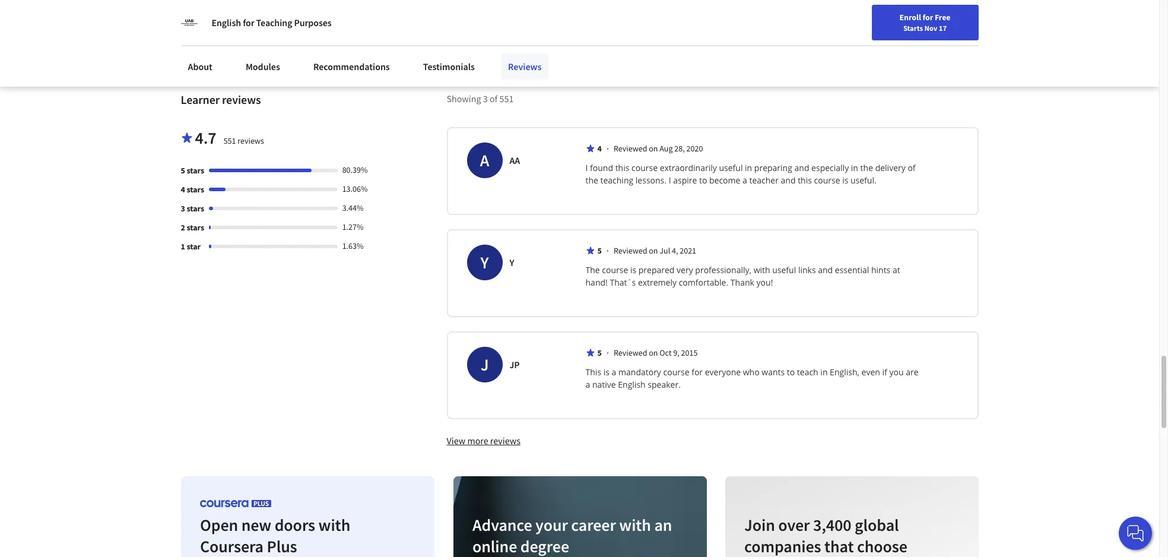 Task type: vqa. For each thing, say whether or not it's contained in the screenshot.
move
no



Task type: describe. For each thing, give the bounding box(es) containing it.
jp
[[510, 359, 520, 371]]

useful.
[[851, 175, 877, 186]]

showing
[[447, 93, 481, 105]]

you
[[890, 367, 904, 378]]

stars for 4 stars
[[187, 184, 204, 195]]

reviewed on aug 28, 2020
[[614, 143, 703, 154]]

3.44%
[[342, 203, 364, 213]]

reviewed on jul 4, 2021
[[614, 245, 697, 256]]

professionally,
[[696, 264, 752, 276]]

an
[[654, 515, 672, 536]]

on for a
[[649, 143, 658, 154]]

degree
[[520, 536, 569, 557]]

english for english
[[932, 13, 961, 25]]

reviews inside view more reviews link
[[490, 435, 521, 447]]

to inside 'i found this course extraordinarily useful in preparing and especially in the delivery of the teaching lessons. i aspire to become a teacher and this course is useful.'
[[700, 175, 708, 186]]

a
[[480, 150, 490, 171]]

join over 3,400 global companies that choos
[[745, 515, 908, 557]]

course inside the course is prepared very professionally, with useful links and essential hints at hand! that´s extremely comfortable. thank you!
[[602, 264, 628, 276]]

4.7
[[195, 127, 217, 149]]

purposes
[[294, 17, 332, 29]]

hints
[[872, 264, 891, 276]]

is inside this is a mandatory course for everyone who wants to teach in english, even if you are a native english speaker.
[[604, 367, 610, 378]]

extraordinarily
[[660, 162, 717, 174]]

for inside this is a mandatory course for everyone who wants to teach in english, even if you are a native english speaker.
[[692, 367, 703, 378]]

showing 3 of 551
[[447, 93, 514, 105]]

1.63%
[[342, 241, 364, 251]]

open new doors with coursera plus
[[200, 515, 350, 557]]

that
[[825, 536, 854, 557]]

plus
[[267, 536, 297, 557]]

wants
[[762, 367, 785, 378]]

aspire
[[674, 175, 697, 186]]

more
[[468, 435, 489, 447]]

2 horizontal spatial in
[[852, 162, 859, 174]]

2 stars
[[181, 222, 204, 233]]

at
[[893, 264, 901, 276]]

open
[[200, 515, 238, 536]]

with inside the course is prepared very professionally, with useful links and essential hints at hand! that´s extremely comfortable. thank you!
[[754, 264, 771, 276]]

this
[[586, 367, 602, 378]]

1 star
[[181, 241, 201, 252]]

i found this course extraordinarily useful in preparing and especially in the delivery of the teaching lessons. i aspire to become a teacher and this course is useful.
[[586, 162, 918, 186]]

4 for 4 stars
[[181, 184, 185, 195]]

2015
[[682, 348, 698, 358]]

a inside 'i found this course extraordinarily useful in preparing and especially in the delivery of the teaching lessons. i aspire to become a teacher and this course is useful.'
[[743, 175, 748, 186]]

career
[[571, 515, 616, 536]]

the
[[586, 264, 600, 276]]

aa
[[510, 155, 520, 166]]

is inside 'i found this course extraordinarily useful in preparing and especially in the delivery of the teaching lessons. i aspire to become a teacher and this course is useful.'
[[843, 175, 849, 186]]

1
[[181, 241, 185, 252]]

80.39%
[[342, 165, 368, 175]]

1 vertical spatial i
[[669, 175, 671, 186]]

comfortable.
[[679, 277, 729, 288]]

2 vertical spatial a
[[586, 379, 590, 390]]

2
[[181, 222, 185, 233]]

speaker.
[[648, 379, 681, 390]]

with for open new doors with coursera plus
[[318, 515, 350, 536]]

career
[[882, 14, 905, 24]]

0 vertical spatial 5
[[181, 165, 185, 176]]

13.06%
[[342, 184, 368, 194]]

recommendations link
[[306, 53, 397, 80]]

teaching
[[256, 17, 292, 29]]

5 for j
[[598, 348, 602, 358]]

and inside the course is prepared very professionally, with useful links and essential hints at hand! that´s extremely comfortable. thank you!
[[818, 264, 833, 276]]

especially
[[812, 162, 849, 174]]

with for advance your career with an online degree
[[619, 515, 651, 536]]

on for y
[[649, 245, 658, 256]]

1 horizontal spatial the
[[861, 162, 874, 174]]

testimonials
[[423, 61, 475, 72]]

find your new career link
[[824, 12, 911, 27]]

jul
[[660, 245, 671, 256]]

stars for 2 stars
[[187, 222, 204, 233]]

reviews for 551 reviews
[[238, 136, 264, 146]]

reviews link
[[501, 53, 549, 80]]

who
[[743, 367, 760, 378]]

course down especially
[[815, 175, 841, 186]]

3 stars
[[181, 203, 204, 214]]

recommendations
[[313, 61, 390, 72]]

0 horizontal spatial 3
[[181, 203, 185, 214]]

stars for 5 stars
[[187, 165, 204, 176]]

chat with us image
[[1127, 524, 1146, 543]]

5 for y
[[598, 245, 602, 256]]

to inside this is a mandatory course for everyone who wants to teach in english, even if you are a native english speaker.
[[787, 367, 795, 378]]

links
[[799, 264, 816, 276]]

english,
[[830, 367, 860, 378]]

0 horizontal spatial 551
[[224, 136, 236, 146]]

view more reviews link
[[447, 434, 521, 447]]

coursera plus image
[[200, 500, 271, 508]]

5 stars
[[181, 165, 204, 176]]

mandatory
[[619, 367, 662, 378]]

found
[[590, 162, 613, 174]]

17
[[939, 23, 947, 33]]

enroll
[[900, 12, 922, 23]]

prepared
[[639, 264, 675, 276]]

you!
[[757, 277, 773, 288]]

about
[[188, 61, 213, 72]]

about link
[[181, 53, 220, 80]]

find your new career
[[830, 14, 905, 24]]

preparing
[[755, 162, 793, 174]]

view
[[447, 435, 466, 447]]

this is a mandatory course for everyone who wants to teach in english, even if you are a native english speaker.
[[586, 367, 921, 390]]



Task type: locate. For each thing, give the bounding box(es) containing it.
thank
[[731, 277, 755, 288]]

teach
[[797, 367, 819, 378]]

0 horizontal spatial a
[[586, 379, 590, 390]]

if
[[883, 367, 888, 378]]

and left especially
[[795, 162, 810, 174]]

are
[[906, 367, 919, 378]]

in right teach
[[821, 367, 828, 378]]

1 horizontal spatial a
[[612, 367, 617, 378]]

modules
[[246, 61, 280, 72]]

coursera
[[200, 536, 263, 557]]

0 horizontal spatial to
[[700, 175, 708, 186]]

course
[[632, 162, 658, 174], [815, 175, 841, 186], [602, 264, 628, 276], [664, 367, 690, 378]]

english
[[932, 13, 961, 25], [212, 17, 241, 29], [618, 379, 646, 390]]

course up the lessons.
[[632, 162, 658, 174]]

reviewed up prepared
[[614, 245, 648, 256]]

nov
[[925, 23, 938, 33]]

0 vertical spatial on
[[649, 143, 658, 154]]

free
[[935, 12, 951, 23]]

5
[[181, 165, 185, 176], [598, 245, 602, 256], [598, 348, 602, 358]]

for left 'teaching'
[[243, 17, 254, 29]]

your right find
[[847, 14, 863, 24]]

very
[[677, 264, 693, 276]]

reviewed on oct 9, 2015
[[614, 348, 698, 358]]

to right aspire
[[700, 175, 708, 186]]

a up native
[[612, 367, 617, 378]]

1 vertical spatial 551
[[224, 136, 236, 146]]

is inside the course is prepared very professionally, with useful links and essential hints at hand! that´s extremely comfortable. thank you!
[[631, 264, 637, 276]]

enroll for free starts nov 17
[[900, 12, 951, 33]]

2 horizontal spatial with
[[754, 264, 771, 276]]

1 horizontal spatial for
[[692, 367, 703, 378]]

2 vertical spatial reviews
[[490, 435, 521, 447]]

1 on from the top
[[649, 143, 658, 154]]

2 vertical spatial and
[[818, 264, 833, 276]]

english for teaching purposes
[[212, 17, 332, 29]]

3 stars from the top
[[187, 203, 204, 214]]

of right delivery
[[908, 162, 916, 174]]

2020
[[687, 143, 703, 154]]

english for english for teaching purposes
[[212, 17, 241, 29]]

551 right 4.7
[[224, 136, 236, 146]]

stars
[[187, 165, 204, 176], [187, 184, 204, 195], [187, 203, 204, 214], [187, 222, 204, 233]]

1 vertical spatial your
[[535, 515, 568, 536]]

new
[[865, 14, 880, 24]]

0 vertical spatial the
[[861, 162, 874, 174]]

1 reviewed from the top
[[614, 143, 648, 154]]

on for j
[[649, 348, 658, 358]]

become
[[710, 175, 741, 186]]

0 vertical spatial and
[[795, 162, 810, 174]]

3 right showing
[[483, 93, 488, 105]]

of inside 'i found this course extraordinarily useful in preparing and especially in the delivery of the teaching lessons. i aspire to become a teacher and this course is useful.'
[[908, 162, 916, 174]]

course up 'speaker.'
[[664, 367, 690, 378]]

0 vertical spatial 551
[[500, 93, 514, 105]]

and down preparing
[[781, 175, 796, 186]]

0 horizontal spatial with
[[318, 515, 350, 536]]

551 down reviews link
[[500, 93, 514, 105]]

universitat autònoma de barcelona image
[[181, 14, 197, 31]]

1 horizontal spatial with
[[619, 515, 651, 536]]

is
[[843, 175, 849, 186], [631, 264, 637, 276], [604, 367, 610, 378]]

that´s
[[610, 277, 636, 288]]

reviewed
[[614, 143, 648, 154], [614, 245, 648, 256], [614, 348, 648, 358]]

2021
[[680, 245, 697, 256]]

course inside this is a mandatory course for everyone who wants to teach in english, even if you are a native english speaker.
[[664, 367, 690, 378]]

is up native
[[604, 367, 610, 378]]

star
[[187, 241, 201, 252]]

1 horizontal spatial 4
[[598, 143, 602, 154]]

5 up the
[[598, 245, 602, 256]]

join
[[745, 515, 775, 536]]

i left aspire
[[669, 175, 671, 186]]

starts
[[904, 23, 923, 33]]

0 horizontal spatial this
[[616, 162, 630, 174]]

1 horizontal spatial your
[[847, 14, 863, 24]]

2 vertical spatial 5
[[598, 348, 602, 358]]

delivery
[[876, 162, 906, 174]]

of right showing
[[490, 93, 498, 105]]

0 vertical spatial to
[[700, 175, 708, 186]]

for for english
[[243, 17, 254, 29]]

1 horizontal spatial 3
[[483, 93, 488, 105]]

0 vertical spatial your
[[847, 14, 863, 24]]

551
[[500, 93, 514, 105], [224, 136, 236, 146]]

3
[[483, 93, 488, 105], [181, 203, 185, 214]]

reviews
[[222, 92, 261, 107], [238, 136, 264, 146], [490, 435, 521, 447]]

on
[[649, 143, 658, 154], [649, 245, 658, 256], [649, 348, 658, 358]]

is up that´s on the right
[[631, 264, 637, 276]]

0 vertical spatial 4
[[598, 143, 602, 154]]

1 vertical spatial this
[[798, 175, 812, 186]]

stars right the 2
[[187, 222, 204, 233]]

2 on from the top
[[649, 245, 658, 256]]

hand!
[[586, 277, 608, 288]]

a left teacher
[[743, 175, 748, 186]]

2 stars from the top
[[187, 184, 204, 195]]

useful inside the course is prepared very professionally, with useful links and essential hints at hand! that´s extremely comfortable. thank you!
[[773, 264, 797, 276]]

0 horizontal spatial english
[[212, 17, 241, 29]]

1 vertical spatial 5
[[598, 245, 602, 256]]

0 vertical spatial i
[[586, 162, 588, 174]]

2 horizontal spatial english
[[932, 13, 961, 25]]

reviewed for j
[[614, 348, 648, 358]]

in inside this is a mandatory course for everyone who wants to teach in english, even if you are a native english speaker.
[[821, 367, 828, 378]]

1 horizontal spatial i
[[669, 175, 671, 186]]

the up useful. in the top of the page
[[861, 162, 874, 174]]

reviewed for y
[[614, 245, 648, 256]]

1 horizontal spatial 551
[[500, 93, 514, 105]]

this down especially
[[798, 175, 812, 186]]

3,400
[[813, 515, 852, 536]]

stars up 3 stars
[[187, 184, 204, 195]]

oct
[[660, 348, 672, 358]]

551 reviews
[[224, 136, 264, 146]]

4 stars from the top
[[187, 222, 204, 233]]

1 horizontal spatial to
[[787, 367, 795, 378]]

28,
[[675, 143, 685, 154]]

reviewed for a
[[614, 143, 648, 154]]

1 vertical spatial the
[[586, 175, 599, 186]]

with right doors
[[318, 515, 350, 536]]

aug
[[660, 143, 673, 154]]

stars down 4 stars
[[187, 203, 204, 214]]

learner
[[181, 92, 220, 107]]

3 reviewed from the top
[[614, 348, 648, 358]]

9,
[[674, 348, 680, 358]]

your for find
[[847, 14, 863, 24]]

1 vertical spatial is
[[631, 264, 637, 276]]

1 horizontal spatial useful
[[773, 264, 797, 276]]

5 up 4 stars
[[181, 165, 185, 176]]

on left "aug" at the right top
[[649, 143, 658, 154]]

0 vertical spatial 3
[[483, 93, 488, 105]]

with inside advance your career with an online degree
[[619, 515, 651, 536]]

your for advance
[[535, 515, 568, 536]]

0 horizontal spatial useful
[[719, 162, 743, 174]]

0 vertical spatial useful
[[719, 162, 743, 174]]

in up useful. in the top of the page
[[852, 162, 859, 174]]

the down found
[[586, 175, 599, 186]]

with
[[754, 264, 771, 276], [318, 515, 350, 536], [619, 515, 651, 536]]

1 vertical spatial a
[[612, 367, 617, 378]]

english button
[[911, 0, 982, 39]]

online
[[472, 536, 517, 557]]

reviews right 4.7
[[238, 136, 264, 146]]

to left teach
[[787, 367, 795, 378]]

english inside button
[[932, 13, 961, 25]]

essential
[[835, 264, 870, 276]]

2 vertical spatial reviewed
[[614, 348, 648, 358]]

1 horizontal spatial of
[[908, 162, 916, 174]]

0 vertical spatial reviewed
[[614, 143, 648, 154]]

useful up 'become'
[[719, 162, 743, 174]]

learner reviews
[[181, 92, 261, 107]]

0 vertical spatial this
[[616, 162, 630, 174]]

stars for 3 stars
[[187, 203, 204, 214]]

4 stars
[[181, 184, 204, 195]]

teacher
[[750, 175, 779, 186]]

0 horizontal spatial in
[[745, 162, 753, 174]]

and
[[795, 162, 810, 174], [781, 175, 796, 186], [818, 264, 833, 276]]

1 vertical spatial 3
[[181, 203, 185, 214]]

even
[[862, 367, 881, 378]]

advance your career with an online degree
[[472, 515, 672, 557]]

is left useful. in the top of the page
[[843, 175, 849, 186]]

0 horizontal spatial is
[[604, 367, 610, 378]]

2 reviewed from the top
[[614, 245, 648, 256]]

3 up the 2
[[181, 203, 185, 214]]

2 horizontal spatial is
[[843, 175, 849, 186]]

None search field
[[169, 7, 454, 31]]

this up 'teaching'
[[616, 162, 630, 174]]

1 vertical spatial and
[[781, 175, 796, 186]]

your left career
[[535, 515, 568, 536]]

4 up 3 stars
[[181, 184, 185, 195]]

4 for 4
[[598, 143, 602, 154]]

a
[[743, 175, 748, 186], [612, 367, 617, 378], [586, 379, 590, 390]]

1 horizontal spatial is
[[631, 264, 637, 276]]

your inside advance your career with an online degree
[[535, 515, 568, 536]]

j
[[481, 354, 489, 376]]

reviews right more
[[490, 435, 521, 447]]

companies
[[745, 536, 822, 557]]

teaching
[[601, 175, 634, 186]]

0 horizontal spatial your
[[535, 515, 568, 536]]

2 horizontal spatial for
[[923, 12, 934, 23]]

reviews for learner reviews
[[222, 92, 261, 107]]

0 vertical spatial reviews
[[222, 92, 261, 107]]

4,
[[672, 245, 678, 256]]

1 horizontal spatial y
[[510, 257, 515, 269]]

extremely
[[638, 277, 677, 288]]

1 vertical spatial reviewed
[[614, 245, 648, 256]]

2 vertical spatial is
[[604, 367, 610, 378]]

1 stars from the top
[[187, 165, 204, 176]]

5 up the "this"
[[598, 348, 602, 358]]

1 vertical spatial to
[[787, 367, 795, 378]]

with up "you!"
[[754, 264, 771, 276]]

new
[[241, 515, 271, 536]]

0 horizontal spatial i
[[586, 162, 588, 174]]

in
[[745, 162, 753, 174], [852, 162, 859, 174], [821, 367, 828, 378]]

3 on from the top
[[649, 348, 658, 358]]

0 vertical spatial of
[[490, 93, 498, 105]]

1 vertical spatial reviews
[[238, 136, 264, 146]]

1 vertical spatial 4
[[181, 184, 185, 195]]

view more reviews
[[447, 435, 521, 447]]

english inside this is a mandatory course for everyone who wants to teach in english, even if you are a native english speaker.
[[618, 379, 646, 390]]

0 vertical spatial is
[[843, 175, 849, 186]]

useful inside 'i found this course extraordinarily useful in preparing and especially in the delivery of the teaching lessons. i aspire to become a teacher and this course is useful.'
[[719, 162, 743, 174]]

on left 'jul'
[[649, 245, 658, 256]]

1 horizontal spatial english
[[618, 379, 646, 390]]

1 vertical spatial useful
[[773, 264, 797, 276]]

2 horizontal spatial a
[[743, 175, 748, 186]]

reviews
[[508, 61, 542, 72]]

everyone
[[705, 367, 741, 378]]

0 horizontal spatial the
[[586, 175, 599, 186]]

for down 2015
[[692, 367, 703, 378]]

0 horizontal spatial of
[[490, 93, 498, 105]]

reviewed up 'teaching'
[[614, 143, 648, 154]]

0 horizontal spatial 4
[[181, 184, 185, 195]]

reviewed up mandatory
[[614, 348, 648, 358]]

0 horizontal spatial for
[[243, 17, 254, 29]]

the course is prepared very professionally, with useful links and essential hints at hand! that´s extremely comfortable. thank you!
[[586, 264, 903, 288]]

lessons.
[[636, 175, 667, 186]]

for for enroll
[[923, 12, 934, 23]]

useful left links
[[773, 264, 797, 276]]

with left the an at the right
[[619, 515, 651, 536]]

native
[[593, 379, 616, 390]]

reviews down modules
[[222, 92, 261, 107]]

1 horizontal spatial this
[[798, 175, 812, 186]]

with inside the open new doors with coursera plus
[[318, 515, 350, 536]]

global
[[855, 515, 899, 536]]

0 horizontal spatial y
[[481, 252, 489, 273]]

for up nov at the top
[[923, 12, 934, 23]]

and right links
[[818, 264, 833, 276]]

course up that´s on the right
[[602, 264, 628, 276]]

i
[[586, 162, 588, 174], [669, 175, 671, 186]]

on left oct
[[649, 348, 658, 358]]

i left found
[[586, 162, 588, 174]]

2 vertical spatial on
[[649, 348, 658, 358]]

0 vertical spatial a
[[743, 175, 748, 186]]

modules link
[[239, 53, 287, 80]]

1 horizontal spatial in
[[821, 367, 828, 378]]

in up teacher
[[745, 162, 753, 174]]

1 vertical spatial of
[[908, 162, 916, 174]]

4 up found
[[598, 143, 602, 154]]

a down the "this"
[[586, 379, 590, 390]]

for inside enroll for free starts nov 17
[[923, 12, 934, 23]]

1 vertical spatial on
[[649, 245, 658, 256]]

stars up 4 stars
[[187, 165, 204, 176]]

doors
[[274, 515, 315, 536]]



